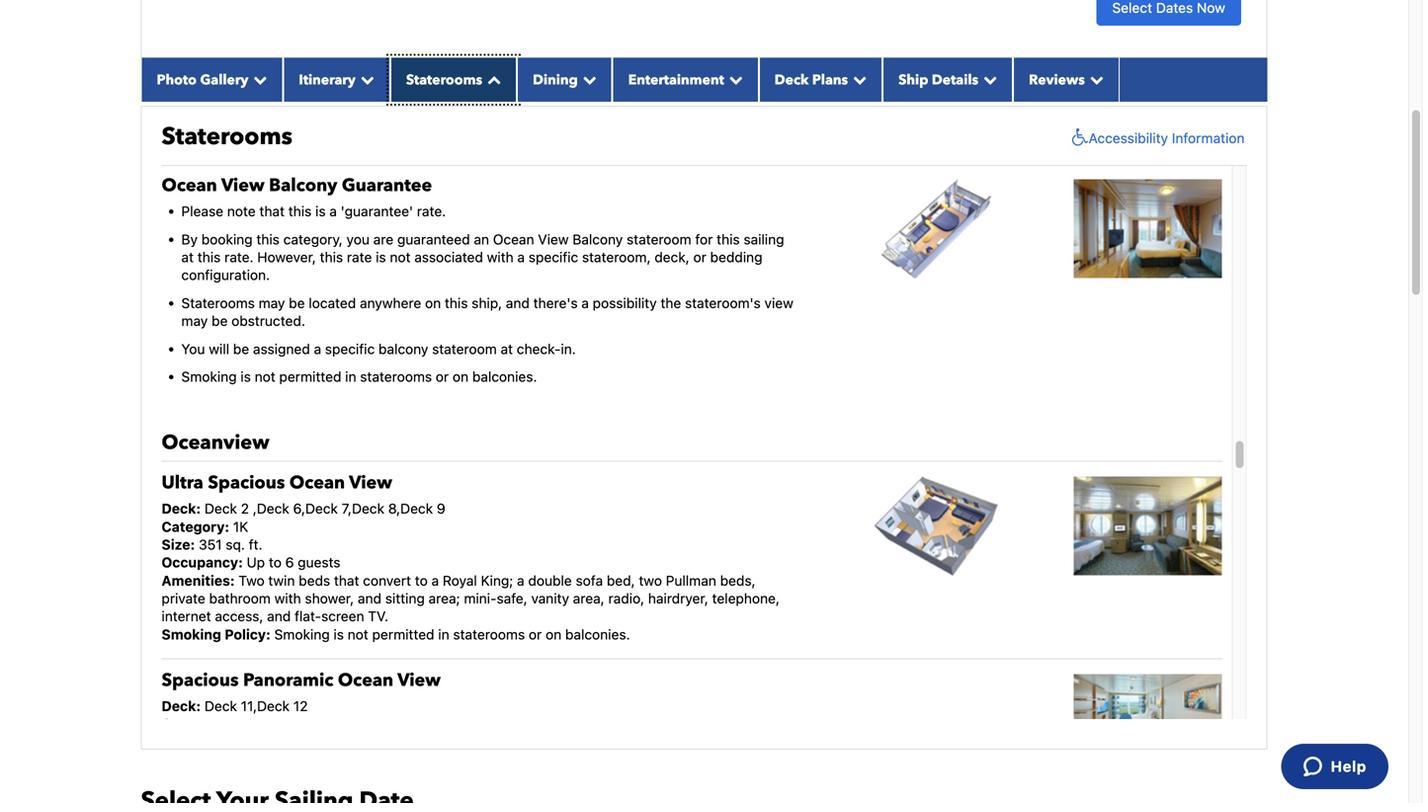 Task type: locate. For each thing, give the bounding box(es) containing it.
ft. down 11,deck
[[248, 734, 261, 751]]

that
[[259, 203, 285, 220], [334, 573, 359, 589]]

deck inside spacious panoramic ocean view deck: deck 11,deck 12 category: 1l 175 sq. ft.
[[205, 698, 237, 715]]

0 horizontal spatial be
[[212, 313, 228, 329]]

balcony up please note that this is a 'guarantee' rate.
[[269, 174, 337, 198]]

that right note
[[259, 203, 285, 220]]

spacious up 2
[[208, 471, 285, 495]]

spacious up the 1l
[[162, 669, 239, 693]]

deck plans
[[775, 70, 848, 89]]

1 horizontal spatial may
[[259, 295, 285, 311]]

will
[[209, 341, 229, 357]]

ocean view balcony guarantee
[[162, 174, 432, 198]]

may up 'obstructed.'
[[259, 295, 285, 311]]

cabin image for  deck on independence of the seas image
[[1074, 180, 1222, 278]]

balconies. inside two twin beds that convert to a royal king; a double sofa bed, two pullman beds, private bathroom with shower, and sitting area; mini-safe, vanity area, radio, hairdryer, telephone, internet access, and flat-screen tv. smoking policy: smoking is not permitted in staterooms or on balconies.
[[565, 627, 630, 643]]

0 vertical spatial balconies.
[[472, 369, 537, 385]]

balconies. down area,
[[565, 627, 630, 643]]

with down the an
[[487, 249, 514, 265]]

2 vertical spatial on
[[546, 627, 562, 643]]

0 vertical spatial to
[[269, 555, 282, 571]]

0 vertical spatial with
[[487, 249, 514, 265]]

is inside two twin beds that convert to a royal king; a double sofa bed, two pullman beds, private bathroom with shower, and sitting area; mini-safe, vanity area, radio, hairdryer, telephone, internet access, and flat-screen tv. smoking policy: smoking is not permitted in staterooms or on balconies.
[[334, 627, 344, 643]]

0 vertical spatial sq.
[[226, 537, 245, 553]]

1 horizontal spatial not
[[348, 627, 368, 643]]

staterooms for "staterooms" dropdown button
[[406, 70, 482, 89]]

permitted
[[279, 369, 341, 385], [372, 627, 434, 643]]

ocean down tv.
[[338, 669, 393, 693]]

chevron down image for gallery
[[248, 72, 267, 86]]

0 vertical spatial specific
[[529, 249, 578, 265]]

with inside by booking this category, you are guaranteed an ocean view balcony stateroom for this sailing at this rate. however, this rate is not associated with a specific stateroom, deck, or bedding configuration.
[[487, 249, 514, 265]]

spacious inside spacious panoramic ocean view deck: deck 11,deck 12 category: 1l 175 sq. ft.
[[162, 669, 239, 693]]

chevron down image inside photo gallery dropdown button
[[248, 72, 267, 86]]

chevron down image
[[356, 72, 374, 86], [578, 72, 597, 86], [724, 72, 743, 86]]

telephone,
[[712, 591, 780, 607]]

sq.
[[226, 537, 245, 553], [225, 734, 244, 751]]

balcony up stateroom,
[[573, 231, 623, 247]]

1 vertical spatial category:
[[162, 716, 229, 733]]

category:
[[162, 519, 229, 535], [162, 716, 229, 733]]

information
[[1172, 130, 1245, 146]]

chevron down image for plans
[[848, 72, 867, 86]]

or
[[693, 249, 706, 265], [436, 369, 449, 385], [529, 627, 542, 643]]

staterooms main content
[[131, 0, 1277, 803]]

or down for at top
[[693, 249, 706, 265]]

deck: down ultra
[[162, 501, 201, 517]]

to
[[269, 555, 282, 571], [415, 573, 428, 589]]

1 horizontal spatial specific
[[529, 249, 578, 265]]

ultra spacious ocean view deck: deck 2 ,deck 6,deck 7,deck 8,deck 9
[[162, 471, 445, 517]]

a up safe,
[[517, 573, 524, 589]]

private
[[162, 591, 205, 607]]

at
[[181, 249, 194, 265], [501, 341, 513, 357]]

chevron down image for dining
[[578, 72, 597, 86]]

0 horizontal spatial balcony
[[269, 174, 337, 198]]

0 horizontal spatial at
[[181, 249, 194, 265]]

0 vertical spatial spacious
[[208, 471, 285, 495]]

deck: inside spacious panoramic ocean view deck: deck 11,deck 12 category: 1l 175 sq. ft.
[[162, 698, 201, 715]]

0 vertical spatial be
[[289, 295, 305, 311]]

0 vertical spatial at
[[181, 249, 194, 265]]

policy:
[[225, 627, 271, 643]]

0 vertical spatial deck:
[[162, 501, 201, 517]]

chevron down image inside reviews dropdown button
[[1085, 72, 1104, 86]]

on right anywhere
[[425, 295, 441, 311]]

2 horizontal spatial or
[[693, 249, 706, 265]]

view up 7,deck
[[349, 471, 392, 495]]

specific up there's
[[529, 249, 578, 265]]

stateroom up deck,
[[627, 231, 691, 247]]

2 horizontal spatial chevron down image
[[724, 72, 743, 86]]

category: up 175
[[162, 716, 229, 733]]

deck: up 175
[[162, 698, 201, 715]]

dining
[[533, 70, 578, 89]]

this up however,
[[256, 231, 280, 247]]

spacious
[[208, 471, 285, 495], [162, 669, 239, 693]]

and left flat-
[[267, 609, 291, 625]]

chevron down image inside dining dropdown button
[[578, 72, 597, 86]]

may up you
[[181, 313, 208, 329]]

occupancy:
[[162, 555, 243, 571]]

at down by
[[181, 249, 194, 265]]

1 vertical spatial with
[[274, 591, 301, 607]]

2
[[241, 501, 249, 517]]

in down you will be assigned a specific balcony stateroom at check-in.
[[345, 369, 356, 385]]

located
[[309, 295, 356, 311]]

0 vertical spatial stateroom
[[627, 231, 691, 247]]

staterooms down balcony
[[360, 369, 432, 385]]

,deck
[[253, 501, 289, 517]]

1 deck: from the top
[[162, 501, 201, 517]]

chevron down image
[[248, 72, 267, 86], [848, 72, 867, 86], [979, 72, 997, 86], [1085, 72, 1104, 86]]

shower,
[[305, 591, 354, 607]]

1 vertical spatial ft.
[[248, 734, 261, 751]]

possibility
[[593, 295, 657, 311]]

for
[[695, 231, 713, 247]]

view down sitting
[[398, 669, 441, 693]]

chevron down image left itinerary
[[248, 72, 267, 86]]

1 chevron down image from the left
[[248, 72, 267, 86]]

1 vertical spatial in
[[438, 627, 449, 643]]

and
[[506, 295, 530, 311], [358, 591, 381, 607], [267, 609, 291, 625]]

smoking down will
[[181, 369, 237, 385]]

chevron down image for entertainment
[[724, 72, 743, 86]]

deck: inside ultra spacious ocean view deck: deck 2 ,deck 6,deck 7,deck 8,deck 9
[[162, 501, 201, 517]]

rate. down booking
[[224, 249, 254, 265]]

deck,
[[655, 249, 690, 265]]

be up 'obstructed.'
[[289, 295, 305, 311]]

0 horizontal spatial specific
[[325, 341, 375, 357]]

0 horizontal spatial chevron down image
[[356, 72, 374, 86]]

1 vertical spatial permitted
[[372, 627, 434, 643]]

0 vertical spatial rate.
[[417, 203, 446, 220]]

0 vertical spatial staterooms
[[360, 369, 432, 385]]

and up tv.
[[358, 591, 381, 607]]

0 horizontal spatial not
[[255, 369, 275, 385]]

2 horizontal spatial on
[[546, 627, 562, 643]]

on down vanity
[[546, 627, 562, 643]]

0 horizontal spatial with
[[274, 591, 301, 607]]

a right there's
[[581, 295, 589, 311]]

deck: for spacious
[[162, 698, 201, 715]]

this left the ship,
[[445, 295, 468, 311]]

or down vanity
[[529, 627, 542, 643]]

by
[[181, 231, 198, 247]]

a right assigned
[[314, 341, 321, 357]]

1 horizontal spatial be
[[233, 341, 249, 357]]

1 horizontal spatial chevron down image
[[578, 72, 597, 86]]

is down screen
[[334, 627, 344, 643]]

1 horizontal spatial staterooms
[[453, 627, 525, 643]]

staterooms may be located anywhere on this ship, and there's a possibility the stateroom's view may be obstructed.
[[181, 295, 793, 329]]

area,
[[573, 591, 605, 607]]

chevron down image inside entertainment dropdown button
[[724, 72, 743, 86]]

guaranteed
[[397, 231, 470, 247]]

deck plans button
[[759, 58, 883, 102]]

oceanview
[[162, 430, 269, 457]]

or inside by booking this category, you are guaranteed an ocean view balcony stateroom for this sailing at this rate. however, this rate is not associated with a specific stateroom, deck, or bedding configuration.
[[693, 249, 706, 265]]

bathroom
[[209, 591, 271, 607]]

0 horizontal spatial stateroom
[[432, 341, 497, 357]]

chevron down image for details
[[979, 72, 997, 86]]

sq. down the 1l
[[225, 734, 244, 751]]

staterooms down mini-
[[453, 627, 525, 643]]

1 vertical spatial rate.
[[224, 249, 254, 265]]

twin
[[268, 573, 295, 589]]

hairdryer,
[[648, 591, 708, 607]]

1 horizontal spatial at
[[501, 341, 513, 357]]

safe,
[[497, 591, 527, 607]]

chevron down image up wheelchair image
[[1085, 72, 1104, 86]]

deck:
[[162, 501, 201, 517], [162, 698, 201, 715]]

permitted down tv.
[[372, 627, 434, 643]]

1 vertical spatial be
[[212, 313, 228, 329]]

gallery
[[200, 70, 248, 89]]

category: up 351 at the bottom left
[[162, 519, 229, 535]]

not down assigned
[[255, 369, 275, 385]]

2 vertical spatial be
[[233, 341, 249, 357]]

specific up smoking is not permitted in staterooms or on balconies. at the top of page
[[325, 341, 375, 357]]

ocean inside ultra spacious ocean view deck: deck 2 ,deck 6,deck 7,deck 8,deck 9
[[289, 471, 345, 495]]

ocean up please
[[162, 174, 217, 198]]

and right the ship,
[[506, 295, 530, 311]]

2 vertical spatial or
[[529, 627, 542, 643]]

chevron down image left "staterooms" dropdown button
[[356, 72, 374, 86]]

2 horizontal spatial and
[[506, 295, 530, 311]]

be right will
[[233, 341, 249, 357]]

this inside 'staterooms may be located anywhere on this ship, and there's a possibility the stateroom's view may be obstructed.'
[[445, 295, 468, 311]]

chevron down image left the reviews
[[979, 72, 997, 86]]

2 horizontal spatial not
[[390, 249, 411, 265]]

0 vertical spatial not
[[390, 249, 411, 265]]

not
[[390, 249, 411, 265], [255, 369, 275, 385], [348, 627, 368, 643]]

photo
[[157, 70, 197, 89]]

at left check-
[[501, 341, 513, 357]]

0 vertical spatial balcony
[[269, 174, 337, 198]]

assigned
[[253, 341, 310, 357]]

1 vertical spatial deck:
[[162, 698, 201, 715]]

1 vertical spatial to
[[415, 573, 428, 589]]

1 horizontal spatial in
[[438, 627, 449, 643]]

not down screen
[[348, 627, 368, 643]]

1 chevron down image from the left
[[356, 72, 374, 86]]

chevron down image for itinerary
[[356, 72, 374, 86]]

chevron down image left ship
[[848, 72, 867, 86]]

0 horizontal spatial balconies.
[[472, 369, 537, 385]]

0 vertical spatial and
[[506, 295, 530, 311]]

rate. inside by booking this category, you are guaranteed an ocean view balcony stateroom for this sailing at this rate. however, this rate is not associated with a specific stateroom, deck, or bedding configuration.
[[224, 249, 254, 265]]

size:
[[162, 537, 195, 553]]

on down 'staterooms may be located anywhere on this ship, and there's a possibility the stateroom's view may be obstructed.'
[[453, 369, 469, 385]]

stateroom inside by booking this category, you are guaranteed an ocean view balcony stateroom for this sailing at this rate. however, this rate is not associated with a specific stateroom, deck, or bedding configuration.
[[627, 231, 691, 247]]

that up shower,
[[334, 573, 359, 589]]

view inside spacious panoramic ocean view deck: deck 11,deck 12 category: 1l 175 sq. ft.
[[398, 669, 441, 693]]

or down you will be assigned a specific balcony stateroom at check-in.
[[436, 369, 449, 385]]

with inside two twin beds that convert to a royal king; a double sofa bed, two pullman beds, private bathroom with shower, and sitting area; mini-safe, vanity area, radio, hairdryer, telephone, internet access, and flat-screen tv. smoking policy: smoking is not permitted in staterooms or on balconies.
[[274, 591, 301, 607]]

1 horizontal spatial on
[[453, 369, 469, 385]]

ship details button
[[883, 58, 1013, 102]]

ft. inside spacious panoramic ocean view deck: deck 11,deck 12 category: 1l 175 sq. ft.
[[248, 734, 261, 751]]

accessibility
[[1089, 130, 1168, 146]]

1 vertical spatial at
[[501, 341, 513, 357]]

0 vertical spatial staterooms
[[406, 70, 482, 89]]

may
[[259, 295, 285, 311], [181, 313, 208, 329]]

ocean
[[162, 174, 217, 198], [493, 231, 534, 247], [289, 471, 345, 495], [338, 669, 393, 693]]

chevron down image inside itinerary dropdown button
[[356, 72, 374, 86]]

1 horizontal spatial that
[[334, 573, 359, 589]]

up
[[247, 555, 265, 571]]

a up the area;
[[431, 573, 439, 589]]

chevron down image inside the deck plans dropdown button
[[848, 72, 867, 86]]

deck left "plans"
[[775, 70, 809, 89]]

not inside by booking this category, you are guaranteed an ocean view balcony stateroom for this sailing at this rate. however, this rate is not associated with a specific stateroom, deck, or bedding configuration.
[[390, 249, 411, 265]]

chevron down image left deck plans
[[724, 72, 743, 86]]

guarantee
[[342, 174, 432, 198]]

accessibility information link
[[1067, 128, 1245, 148]]

2 vertical spatial deck
[[205, 698, 237, 715]]

a inside 'staterooms may be located anywhere on this ship, and there's a possibility the stateroom's view may be obstructed.'
[[581, 295, 589, 311]]

1 horizontal spatial rate.
[[417, 203, 446, 220]]

deck
[[775, 70, 809, 89], [205, 501, 237, 517], [205, 698, 237, 715]]

chevron down image inside the ship details dropdown button
[[979, 72, 997, 86]]

0 vertical spatial that
[[259, 203, 285, 220]]

sq. inside category: 1k size: 351 sq. ft. occupancy: up to 6 guests amenities:
[[226, 537, 245, 553]]

deck inside ultra spacious ocean view deck: deck 2 ,deck 6,deck 7,deck 8,deck 9
[[205, 501, 237, 517]]

in down the area;
[[438, 627, 449, 643]]

1 vertical spatial balconies.
[[565, 627, 630, 643]]

2 vertical spatial staterooms
[[181, 295, 255, 311]]

is down are
[[376, 249, 386, 265]]

0 vertical spatial permitted
[[279, 369, 341, 385]]

0 horizontal spatial or
[[436, 369, 449, 385]]

1 horizontal spatial balcony
[[573, 231, 623, 247]]

2 horizontal spatial be
[[289, 295, 305, 311]]

amenities:
[[162, 573, 235, 589]]

3 chevron down image from the left
[[724, 72, 743, 86]]

2 category: from the top
[[162, 716, 229, 733]]

there's
[[533, 295, 578, 311]]

2 vertical spatial not
[[348, 627, 368, 643]]

ocean up 6,deck
[[289, 471, 345, 495]]

rate
[[347, 249, 372, 265]]

chevron down image left entertainment
[[578, 72, 597, 86]]

1 vertical spatial that
[[334, 573, 359, 589]]

2 chevron down image from the left
[[848, 72, 867, 86]]

deck left 2
[[205, 501, 237, 517]]

1 horizontal spatial to
[[415, 573, 428, 589]]

0 horizontal spatial on
[[425, 295, 441, 311]]

in.
[[561, 341, 576, 357]]

3 chevron down image from the left
[[979, 72, 997, 86]]

booking
[[201, 231, 253, 247]]

0 vertical spatial on
[[425, 295, 441, 311]]

ocean right the an
[[493, 231, 534, 247]]

be up will
[[212, 313, 228, 329]]

1 vertical spatial staterooms
[[453, 627, 525, 643]]

beds,
[[720, 573, 756, 589]]

4 chevron down image from the left
[[1085, 72, 1104, 86]]

staterooms inside 'staterooms may be located anywhere on this ship, and there's a possibility the stateroom's view may be obstructed.'
[[181, 295, 255, 311]]

the
[[661, 295, 681, 311]]

be
[[289, 295, 305, 311], [212, 313, 228, 329], [233, 341, 249, 357]]

7,deck
[[342, 501, 384, 517]]

1 horizontal spatial balconies.
[[565, 627, 630, 643]]

stateroom down 'staterooms may be located anywhere on this ship, and there's a possibility the stateroom's view may be obstructed.'
[[432, 341, 497, 357]]

staterooms inside dropdown button
[[406, 70, 482, 89]]

1 vertical spatial sq.
[[225, 734, 244, 751]]

0 horizontal spatial rate.
[[224, 249, 254, 265]]

ft. up up
[[249, 537, 262, 553]]

2 deck: from the top
[[162, 698, 201, 715]]

a up 'staterooms may be located anywhere on this ship, and there's a possibility the stateroom's view may be obstructed.'
[[517, 249, 525, 265]]

a
[[329, 203, 337, 220], [517, 249, 525, 265], [581, 295, 589, 311], [314, 341, 321, 357], [431, 573, 439, 589], [517, 573, 524, 589]]

1 vertical spatial may
[[181, 313, 208, 329]]

view up there's
[[538, 231, 569, 247]]

specific
[[529, 249, 578, 265], [325, 341, 375, 357]]

sq. down 1k
[[226, 537, 245, 553]]

and inside 'staterooms may be located anywhere on this ship, and there's a possibility the stateroom's view may be obstructed.'
[[506, 295, 530, 311]]

1 horizontal spatial with
[[487, 249, 514, 265]]

1 vertical spatial balcony
[[573, 231, 623, 247]]

chevron up image
[[482, 72, 501, 86]]

staterooms inside two twin beds that convert to a royal king; a double sofa bed, two pullman beds, private bathroom with shower, and sitting area; mini-safe, vanity area, radio, hairdryer, telephone, internet access, and flat-screen tv. smoking policy: smoking is not permitted in staterooms or on balconies.
[[453, 627, 525, 643]]

rate. up the guaranteed on the top of the page
[[417, 203, 446, 220]]

0 horizontal spatial that
[[259, 203, 285, 220]]

deck: for ultra
[[162, 501, 201, 517]]

1 horizontal spatial or
[[529, 627, 542, 643]]

staterooms button
[[390, 58, 517, 102]]

1 category: from the top
[[162, 519, 229, 535]]

on inside two twin beds that convert to a royal king; a double sofa bed, two pullman beds, private bathroom with shower, and sitting area; mini-safe, vanity area, radio, hairdryer, telephone, internet access, and flat-screen tv. smoking policy: smoking is not permitted in staterooms or on balconies.
[[546, 627, 562, 643]]

sailing
[[744, 231, 784, 247]]

with down twin
[[274, 591, 301, 607]]

2 vertical spatial and
[[267, 609, 291, 625]]

1 vertical spatial spacious
[[162, 669, 239, 693]]

not down are
[[390, 249, 411, 265]]

1 horizontal spatial and
[[358, 591, 381, 607]]

sq. inside spacious panoramic ocean view deck: deck 11,deck 12 category: 1l 175 sq. ft.
[[225, 734, 244, 751]]

0 vertical spatial deck
[[775, 70, 809, 89]]

vanity
[[531, 591, 569, 607]]

balconies.
[[472, 369, 537, 385], [565, 627, 630, 643]]

be for will
[[233, 341, 249, 357]]

access,
[[215, 609, 263, 625]]

'guarantee'
[[341, 203, 413, 220]]

1 vertical spatial and
[[358, 591, 381, 607]]

this down ocean view balcony guarantee
[[288, 203, 312, 220]]

1 vertical spatial staterooms
[[162, 120, 292, 153]]

2 chevron down image from the left
[[578, 72, 597, 86]]

to left 6
[[269, 555, 282, 571]]

0 vertical spatial category:
[[162, 519, 229, 535]]

0 vertical spatial or
[[693, 249, 706, 265]]

0 vertical spatial in
[[345, 369, 356, 385]]

not inside two twin beds that convert to a royal king; a double sofa bed, two pullman beds, private bathroom with shower, and sitting area; mini-safe, vanity area, radio, hairdryer, telephone, internet access, and flat-screen tv. smoking policy: smoking is not permitted in staterooms or on balconies.
[[348, 627, 368, 643]]

to up sitting
[[415, 573, 428, 589]]

1 horizontal spatial stateroom
[[627, 231, 691, 247]]

1 vertical spatial deck
[[205, 501, 237, 517]]

permitted down assigned
[[279, 369, 341, 385]]

configuration.
[[181, 267, 270, 283]]

deck up the 1l
[[205, 698, 237, 715]]

balconies. down check-
[[472, 369, 537, 385]]

1 horizontal spatial permitted
[[372, 627, 434, 643]]

stateroom,
[[582, 249, 651, 265]]

0 vertical spatial ft.
[[249, 537, 262, 553]]

flat-
[[295, 609, 321, 625]]



Task type: vqa. For each thing, say whether or not it's contained in the screenshot.
Split,
no



Task type: describe. For each thing, give the bounding box(es) containing it.
8,deck
[[388, 501, 433, 517]]

sofa
[[576, 573, 603, 589]]

staterooms for staterooms may be located anywhere on this ship, and there's a possibility the stateroom's view may be obstructed.
[[181, 295, 255, 311]]

entertainment
[[628, 70, 724, 89]]

this down category,
[[320, 249, 343, 265]]

royal
[[443, 573, 477, 589]]

is inside by booking this category, you are guaranteed an ocean view balcony stateroom for this sailing at this rate. however, this rate is not associated with a specific stateroom, deck, or bedding configuration.
[[376, 249, 386, 265]]

balcony inside by booking this category, you are guaranteed an ocean view balcony stateroom for this sailing at this rate. however, this rate is not associated with a specific stateroom, deck, or bedding configuration.
[[573, 231, 623, 247]]

internet
[[162, 609, 211, 625]]

is up category,
[[315, 203, 326, 220]]

a inside by booking this category, you are guaranteed an ocean view balcony stateroom for this sailing at this rate. however, this rate is not associated with a specific stateroom, deck, or bedding configuration.
[[517, 249, 525, 265]]

at inside by booking this category, you are guaranteed an ocean view balcony stateroom for this sailing at this rate. however, this rate is not associated with a specific stateroom, deck, or bedding configuration.
[[181, 249, 194, 265]]

9
[[437, 501, 445, 517]]

6
[[285, 555, 294, 571]]

view
[[765, 295, 793, 311]]

this up configuration. on the left top of the page
[[197, 249, 221, 265]]

this up bedding
[[717, 231, 740, 247]]

1l
[[233, 716, 247, 733]]

0 horizontal spatial and
[[267, 609, 291, 625]]

category,
[[283, 231, 343, 247]]

stateroom's
[[685, 295, 761, 311]]

balcony
[[379, 341, 428, 357]]

smoking is not permitted in staterooms or on balconies.
[[181, 369, 537, 385]]

bed,
[[607, 573, 635, 589]]

category: inside category: 1k size: 351 sq. ft. occupancy: up to 6 guests amenities:
[[162, 519, 229, 535]]

in inside two twin beds that convert to a royal king; a double sofa bed, two pullman beds, private bathroom with shower, and sitting area; mini-safe, vanity area, radio, hairdryer, telephone, internet access, and flat-screen tv. smoking policy: smoking is not permitted in staterooms or on balconies.
[[438, 627, 449, 643]]

category: inside spacious panoramic ocean view deck: deck 11,deck 12 category: 1l 175 sq. ft.
[[162, 716, 229, 733]]

sitting
[[385, 591, 425, 607]]

permitted inside two twin beds that convert to a royal king; a double sofa bed, two pullman beds, private bathroom with shower, and sitting area; mini-safe, vanity area, radio, hairdryer, telephone, internet access, and flat-screen tv. smoking policy: smoking is not permitted in staterooms or on balconies.
[[372, 627, 434, 643]]

12
[[293, 698, 308, 715]]

reviews button
[[1013, 58, 1120, 102]]

you
[[181, 341, 205, 357]]

cabin image for deck 11,deck 12 deck on independence of the seas image
[[1074, 675, 1222, 773]]

radio,
[[608, 591, 644, 607]]

a up category,
[[329, 203, 337, 220]]

two
[[238, 573, 265, 589]]

1 vertical spatial or
[[436, 369, 449, 385]]

beds
[[299, 573, 330, 589]]

dining button
[[517, 58, 612, 102]]

spacious panoramic ocean view deck: deck 11,deck 12 category: 1l 175 sq. ft.
[[162, 669, 441, 751]]

reviews
[[1029, 70, 1085, 89]]

category: 1k size: 351 sq. ft. occupancy: up to 6 guests amenities:
[[162, 519, 341, 589]]

deck inside dropdown button
[[775, 70, 809, 89]]

175
[[199, 734, 221, 751]]

deck for spacious panoramic ocean view
[[205, 698, 237, 715]]

details
[[932, 70, 979, 89]]

note
[[227, 203, 256, 220]]

view up note
[[221, 174, 265, 198]]

itinerary button
[[283, 58, 390, 102]]

plans
[[812, 70, 848, 89]]

ocean inside by booking this category, you are guaranteed an ocean view balcony stateroom for this sailing at this rate. however, this rate is not associated with a specific stateroom, deck, or bedding configuration.
[[493, 231, 534, 247]]

obstructed.
[[231, 313, 305, 329]]

ocean inside spacious panoramic ocean view deck: deck 11,deck 12 category: 1l 175 sq. ft.
[[338, 669, 393, 693]]

11,deck
[[241, 698, 290, 715]]

6,deck
[[293, 501, 338, 517]]

are
[[373, 231, 393, 247]]

you
[[347, 231, 370, 247]]

cabin image for deck 2 ,deck 6,deck 7,deck 8,deck 9 deck on independence of the seas image
[[1074, 477, 1222, 576]]

351
[[199, 537, 222, 553]]

1 vertical spatial not
[[255, 369, 275, 385]]

two twin beds that convert to a royal king; a double sofa bed, two pullman beds, private bathroom with shower, and sitting area; mini-safe, vanity area, radio, hairdryer, telephone, internet access, and flat-screen tv. smoking policy: smoking is not permitted in staterooms or on balconies.
[[162, 573, 780, 643]]

check-
[[517, 341, 561, 357]]

deck for ultra spacious ocean view
[[205, 501, 237, 517]]

smoking down internet
[[162, 627, 221, 643]]

0 horizontal spatial staterooms
[[360, 369, 432, 385]]

ship
[[898, 70, 928, 89]]

view inside by booking this category, you are guaranteed an ocean view balcony stateroom for this sailing at this rate. however, this rate is not associated with a specific stateroom, deck, or bedding configuration.
[[538, 231, 569, 247]]

two
[[639, 573, 662, 589]]

smoking down flat-
[[274, 627, 330, 643]]

mini-
[[464, 591, 497, 607]]

be for may
[[289, 295, 305, 311]]

tv.
[[368, 609, 388, 625]]

associated
[[414, 249, 483, 265]]

you will be assigned a specific balcony stateroom at check-in.
[[181, 341, 576, 357]]

specific inside by booking this category, you are guaranteed an ocean view balcony stateroom for this sailing at this rate. however, this rate is not associated with a specific stateroom, deck, or bedding configuration.
[[529, 249, 578, 265]]

an
[[474, 231, 489, 247]]

screen
[[321, 609, 364, 625]]

1k
[[233, 519, 248, 535]]

area;
[[429, 591, 460, 607]]

panoramic
[[243, 669, 333, 693]]

spacious inside ultra spacious ocean view deck: deck 2 ,deck 6,deck 7,deck 8,deck 9
[[208, 471, 285, 495]]

or inside two twin beds that convert to a royal king; a double sofa bed, two pullman beds, private bathroom with shower, and sitting area; mini-safe, vanity area, radio, hairdryer, telephone, internet access, and flat-screen tv. smoking policy: smoking is not permitted in staterooms or on balconies.
[[529, 627, 542, 643]]

0 horizontal spatial permitted
[[279, 369, 341, 385]]

0 vertical spatial may
[[259, 295, 285, 311]]

please note that this is a 'guarantee' rate.
[[181, 203, 446, 220]]

photo gallery
[[157, 70, 248, 89]]

ft. inside category: 1k size: 351 sq. ft. occupancy: up to 6 guests amenities:
[[249, 537, 262, 553]]

anywhere
[[360, 295, 421, 311]]

bedding
[[710, 249, 763, 265]]

1 vertical spatial stateroom
[[432, 341, 497, 357]]

is down 'obstructed.'
[[241, 369, 251, 385]]

photo gallery button
[[141, 58, 283, 102]]

0 horizontal spatial may
[[181, 313, 208, 329]]

convert
[[363, 573, 411, 589]]

0 horizontal spatial in
[[345, 369, 356, 385]]

1 vertical spatial on
[[453, 369, 469, 385]]

to inside two twin beds that convert to a royal king; a double sofa bed, two pullman beds, private bathroom with shower, and sitting area; mini-safe, vanity area, radio, hairdryer, telephone, internet access, and flat-screen tv. smoking policy: smoking is not permitted in staterooms or on balconies.
[[415, 573, 428, 589]]

view inside ultra spacious ocean view deck: deck 2 ,deck 6,deck 7,deck 8,deck 9
[[349, 471, 392, 495]]

to inside category: 1k size: 351 sq. ft. occupancy: up to 6 guests amenities:
[[269, 555, 282, 571]]

pullman
[[666, 573, 716, 589]]

ultra
[[162, 471, 203, 495]]

guests
[[298, 555, 341, 571]]

on inside 'staterooms may be located anywhere on this ship, and there's a possibility the stateroom's view may be obstructed.'
[[425, 295, 441, 311]]

ship,
[[472, 295, 502, 311]]

king;
[[481, 573, 513, 589]]

by booking this category, you are guaranteed an ocean view balcony stateroom for this sailing at this rate. however, this rate is not associated with a specific stateroom, deck, or bedding configuration.
[[181, 231, 784, 283]]

that inside two twin beds that convert to a royal king; a double sofa bed, two pullman beds, private bathroom with shower, and sitting area; mini-safe, vanity area, radio, hairdryer, telephone, internet access, and flat-screen tv. smoking policy: smoking is not permitted in staterooms or on balconies.
[[334, 573, 359, 589]]

wheelchair image
[[1067, 128, 1089, 148]]

1 vertical spatial specific
[[325, 341, 375, 357]]



